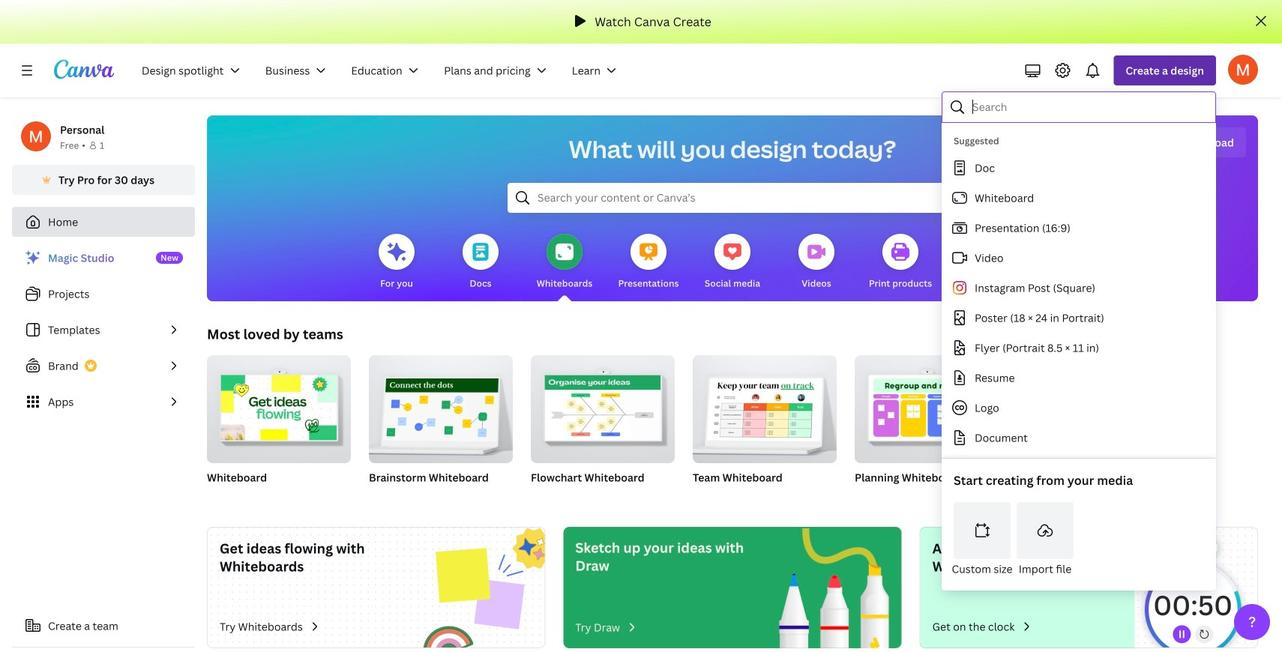 Task type: vqa. For each thing, say whether or not it's contained in the screenshot.
the within the We're continuously adding more resources to our Education Library. Our free ready-to-teach K-12 resources cover the core subjects of Math, Science, ELA, and Art.
no



Task type: describe. For each thing, give the bounding box(es) containing it.
1 horizontal spatial search search field
[[972, 93, 1206, 121]]

top level navigation element
[[132, 55, 632, 85]]

1 vertical spatial search search field
[[538, 184, 928, 212]]



Task type: locate. For each thing, give the bounding box(es) containing it.
mike garuba image
[[1228, 55, 1258, 85]]

0 vertical spatial search search field
[[972, 93, 1206, 121]]

group
[[207, 355, 351, 504], [207, 355, 351, 463], [369, 355, 513, 504], [369, 355, 513, 463], [531, 355, 675, 504], [531, 355, 675, 463], [693, 355, 837, 504], [693, 355, 837, 463], [855, 355, 999, 504], [855, 355, 999, 463]]

None search field
[[508, 183, 957, 213]]

list
[[12, 243, 195, 417]]

Search search field
[[972, 93, 1206, 121], [538, 184, 928, 212]]

0 horizontal spatial search search field
[[538, 184, 928, 212]]



